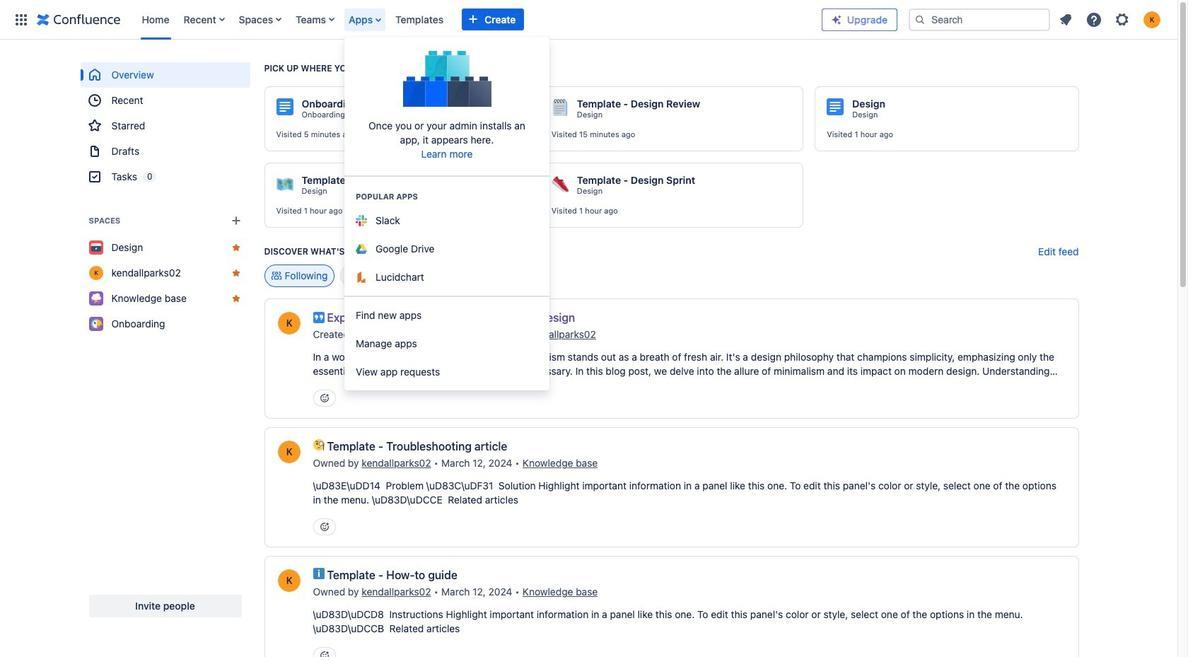Task type: vqa. For each thing, say whether or not it's contained in the screenshot.
Space element
no



Task type: locate. For each thing, give the bounding box(es) containing it.
1 vertical spatial more information about kendallparks02 image
[[276, 439, 302, 465]]

heading
[[345, 191, 550, 202]]

1 vertical spatial add reaction image
[[319, 650, 330, 657]]

global element
[[8, 0, 822, 39]]

confluence image
[[37, 11, 121, 28], [37, 11, 121, 28]]

add reaction image
[[319, 521, 330, 533], [319, 650, 330, 657]]

list
[[135, 0, 822, 39], [1053, 7, 1169, 32]]

appswitcher icon image
[[13, 11, 30, 28]]

2 unstar this space image from the top
[[230, 267, 242, 279]]

list item
[[345, 0, 387, 39]]

1 vertical spatial unstar this space image
[[230, 267, 242, 279]]

3 more information about kendallparks02 image from the top
[[276, 568, 302, 594]]

more information about kendallparks02 image
[[276, 311, 302, 336], [276, 439, 302, 465], [276, 568, 302, 594]]

:information_source: image
[[313, 568, 324, 579]]

1 horizontal spatial list
[[1053, 7, 1169, 32]]

add reaction image
[[319, 393, 330, 404]]

:notepad_spiral: image
[[552, 99, 569, 116]]

2 vertical spatial unstar this space image
[[230, 293, 242, 304]]

2 add reaction image from the top
[[319, 650, 330, 657]]

unstar this space image
[[230, 242, 242, 253], [230, 267, 242, 279], [230, 293, 242, 304]]

banner
[[0, 0, 1178, 40]]

add reaction image for second more information about kendallparks02 icon from the bottom of the page
[[319, 521, 330, 533]]

search image
[[915, 14, 926, 25]]

0 vertical spatial more information about kendallparks02 image
[[276, 311, 302, 336]]

1 more information about kendallparks02 image from the top
[[276, 311, 302, 336]]

googledriveapp logo image
[[356, 244, 367, 254]]

:map: image
[[276, 175, 293, 192], [276, 175, 293, 192]]

None search field
[[909, 8, 1051, 31]]

1 add reaction image from the top
[[319, 521, 330, 533]]

add reaction image for 3rd more information about kendallparks02 icon
[[319, 650, 330, 657]]

2 vertical spatial more information about kendallparks02 image
[[276, 568, 302, 594]]

:face_with_monocle: image
[[313, 439, 324, 451], [313, 439, 324, 451]]

create a space image
[[227, 212, 244, 229]]

lucidchartapp logo image
[[356, 272, 367, 283]]

0 horizontal spatial list
[[135, 0, 822, 39]]

3 unstar this space image from the top
[[230, 293, 242, 304]]

0 vertical spatial unstar this space image
[[230, 242, 242, 253]]

your profile and preferences image
[[1144, 11, 1161, 28]]

group
[[80, 62, 250, 190], [345, 175, 550, 296], [345, 296, 550, 391]]

0 vertical spatial add reaction image
[[319, 521, 330, 533]]

premium image
[[831, 14, 843, 25]]

2 more information about kendallparks02 image from the top
[[276, 439, 302, 465]]

:athletic_shoe: image
[[552, 175, 569, 192], [552, 175, 569, 192]]



Task type: describe. For each thing, give the bounding box(es) containing it.
1 unstar this space image from the top
[[230, 242, 242, 253]]

:information_source: image
[[313, 568, 324, 579]]

list for appswitcher icon
[[135, 0, 822, 39]]

list for 'premium' icon
[[1053, 7, 1169, 32]]

:notepad_spiral: image
[[552, 99, 569, 116]]

Search field
[[909, 8, 1051, 31]]

settings icon image
[[1114, 11, 1131, 28]]

help icon image
[[1086, 11, 1103, 28]]

slackforatlassianapp logo image
[[356, 215, 367, 226]]

notification icon image
[[1058, 11, 1075, 28]]



